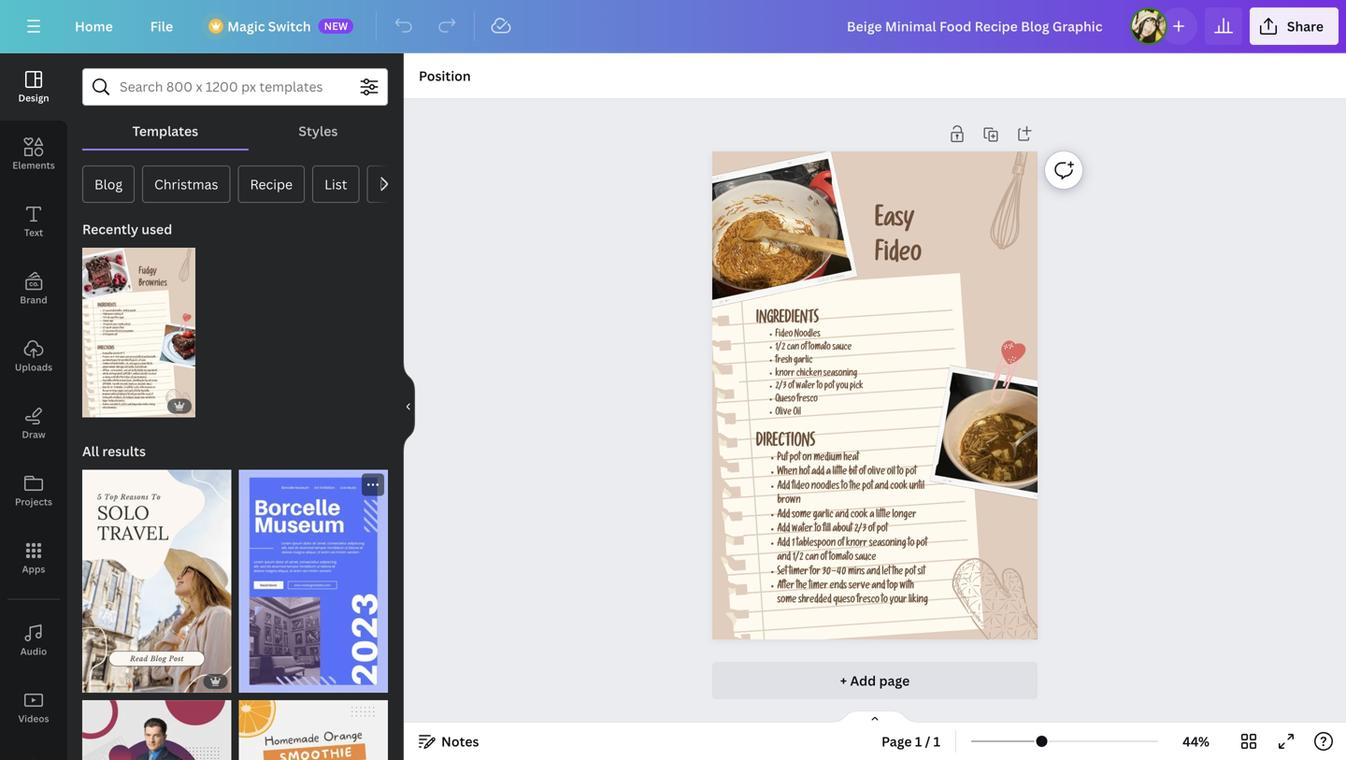 Task type: describe. For each thing, give the bounding box(es) containing it.
put pot on medium heat when hot add a little bit of olive oil to pot add fideo noodles to the pot and cook until brown add some garlic and cook a little longer add water to fill about 2/3 of pot add 1 tablespoon of knorr seasoning to pot and 1/2 can of tomato sauce set timer for 30-40 mins and let the pot sit after the timer ends serve and top with some shredded queso fresco to your liking
[[778, 454, 928, 607]]

oil
[[794, 409, 801, 418]]

apps button
[[0, 525, 67, 592]]

1 horizontal spatial the
[[850, 482, 861, 493]]

magic switch
[[227, 17, 311, 35]]

queso
[[834, 596, 855, 607]]

styles button
[[249, 113, 388, 149]]

+ add page button
[[713, 662, 1038, 699]]

44% button
[[1166, 727, 1227, 757]]

brown
[[778, 496, 801, 507]]

pot up until
[[906, 468, 917, 478]]

christmas button
[[142, 166, 230, 203]]

cream simple travel blog graphic image
[[82, 470, 231, 693]]

can inside the put pot on medium heat when hot add a little bit of olive oil to pot add fideo noodles to the pot and cook until brown add some garlic and cook a little longer add water to fill about 2/3 of pot add 1 tablespoon of knorr seasoning to pot and 1/2 can of tomato sauce set timer for 30-40 mins and let the pot sit after the timer ends serve and top with some shredded queso fresco to your liking
[[806, 553, 819, 564]]

add
[[812, 468, 825, 478]]

let
[[882, 568, 891, 578]]

homemade orange smoothie drink blog graphic group
[[239, 689, 388, 760]]

44%
[[1183, 733, 1210, 750]]

list
[[325, 175, 347, 193]]

page 1 / 1
[[882, 733, 941, 750]]

set
[[778, 568, 788, 578]]

of down noodles
[[801, 343, 807, 353]]

pick
[[850, 382, 864, 392]]

1 horizontal spatial little
[[876, 511, 891, 521]]

templates button
[[82, 113, 249, 149]]

blue simple museum blog graphic image
[[239, 470, 388, 693]]

liking
[[909, 596, 928, 607]]

tablespoon
[[797, 539, 836, 550]]

2 vertical spatial the
[[797, 582, 807, 592]]

pot left "on" on the right of the page
[[790, 454, 801, 464]]

recently
[[82, 220, 138, 238]]

fill
[[823, 525, 831, 535]]

1 horizontal spatial a
[[870, 511, 875, 521]]

recipe button
[[238, 166, 305, 203]]

1/2 inside the put pot on medium heat when hot add a little bit of olive oil to pot add fideo noodles to the pot and cook until brown add some garlic and cook a little longer add water to fill about 2/3 of pot add 1 tablespoon of knorr seasoning to pot and 1/2 can of tomato sauce set timer for 30-40 mins and let the pot sit after the timer ends serve and top with some shredded queso fresco to your liking
[[793, 553, 804, 564]]

Search 800 x 1200 px templates search field
[[120, 69, 351, 105]]

1 horizontal spatial 1
[[915, 733, 922, 750]]

page
[[879, 672, 910, 690]]

list button
[[312, 166, 360, 203]]

elements button
[[0, 121, 67, 188]]

dark red gradient business mentoring blog graphic group
[[82, 689, 231, 760]]

+ add page
[[840, 672, 910, 690]]

medium
[[814, 454, 842, 464]]

projects
[[15, 496, 52, 508]]

share
[[1288, 17, 1324, 35]]

of down about
[[838, 539, 845, 550]]

blog button
[[82, 166, 135, 203]]

easy fideo
[[875, 209, 922, 270]]

seasoning inside fideo noodles 1/2 can of tomato sauce fresh garlic knorr chicken seasoning 2/3 of water to pot you pick queso fresco olive oil
[[824, 369, 858, 379]]

garlic inside the put pot on medium heat when hot add a little bit of olive oil to pot add fideo noodles to the pot and cook until brown add some garlic and cook a little longer add water to fill about 2/3 of pot add 1 tablespoon of knorr seasoning to pot and 1/2 can of tomato sauce set timer for 30-40 mins and let the pot sit after the timer ends serve and top with some shredded queso fresco to your liking
[[813, 511, 834, 521]]

fideo noodles 1/2 can of tomato sauce fresh garlic knorr chicken seasoning 2/3 of water to pot you pick queso fresco olive oil
[[776, 330, 864, 418]]

chicken
[[797, 369, 822, 379]]

mins
[[848, 568, 865, 578]]

noodles
[[795, 330, 821, 340]]

styles
[[299, 122, 338, 140]]

fresco inside the put pot on medium heat when hot add a little bit of olive oil to pot add fideo noodles to the pot and cook until brown add some garlic and cook a little longer add water to fill about 2/3 of pot add 1 tablespoon of knorr seasoning to pot and 1/2 can of tomato sauce set timer for 30-40 mins and let the pot sit after the timer ends serve and top with some shredded queso fresco to your liking
[[857, 596, 880, 607]]

design button
[[0, 53, 67, 121]]

for
[[810, 568, 821, 578]]

1/2 inside fideo noodles 1/2 can of tomato sauce fresh garlic knorr chicken seasoning 2/3 of water to pot you pick queso fresco olive oil
[[776, 343, 786, 353]]

uploads button
[[0, 323, 67, 390]]

notes button
[[411, 727, 487, 757]]

oil
[[887, 468, 896, 478]]

tomato inside the put pot on medium heat when hot add a little bit of olive oil to pot add fideo noodles to the pot and cook until brown add some garlic and cook a little longer add water to fill about 2/3 of pot add 1 tablespoon of knorr seasoning to pot and 1/2 can of tomato sauce set timer for 30-40 mins and let the pot sit after the timer ends serve and top with some shredded queso fresco to your liking
[[829, 553, 854, 564]]

knorr inside the put pot on medium heat when hot add a little bit of olive oil to pot add fideo noodles to the pot and cook until brown add some garlic and cook a little longer add water to fill about 2/3 of pot add 1 tablespoon of knorr seasoning to pot and 1/2 can of tomato sauce set timer for 30-40 mins and let the pot sit after the timer ends serve and top with some shredded queso fresco to your liking
[[846, 539, 868, 550]]

videos
[[18, 713, 49, 725]]

2/3 inside the put pot on medium heat when hot add a little bit of olive oil to pot add fideo noodles to the pot and cook until brown add some garlic and cook a little longer add water to fill about 2/3 of pot add 1 tablespoon of knorr seasoning to pot and 1/2 can of tomato sauce set timer for 30-40 mins and let the pot sit after the timer ends serve and top with some shredded queso fresco to your liking
[[855, 525, 867, 535]]

main menu bar
[[0, 0, 1347, 53]]

blue simple museum blog graphic group
[[239, 470, 388, 693]]

longer
[[893, 511, 917, 521]]

to left your
[[882, 596, 888, 607]]

on
[[803, 454, 812, 464]]

and up about
[[836, 511, 849, 521]]

switch
[[268, 17, 311, 35]]

easy
[[875, 209, 915, 235]]

videos button
[[0, 674, 67, 742]]

templates
[[132, 122, 198, 140]]

to right "noodles"
[[842, 482, 848, 493]]

pot inside fideo noodles 1/2 can of tomato sauce fresh garlic knorr chicken seasoning 2/3 of water to pot you pick queso fresco olive oil
[[825, 382, 835, 392]]

brand button
[[0, 255, 67, 323]]

show pages image
[[830, 710, 920, 725]]

+
[[840, 672, 847, 690]]

blog for blog
[[94, 175, 123, 193]]

beige minimal food recipe blog graphic image
[[82, 248, 195, 417]]

pot down olive
[[862, 482, 873, 493]]

pot right about
[[877, 525, 888, 535]]

side panel tab list
[[0, 53, 67, 760]]

of right the bit
[[859, 468, 866, 478]]

file
[[150, 17, 173, 35]]

1 vertical spatial timer
[[809, 582, 828, 592]]

40
[[837, 568, 847, 578]]

cream simple travel blog graphic group
[[82, 458, 231, 693]]

brand
[[20, 294, 47, 306]]

audio
[[20, 645, 47, 658]]

seasoning inside the put pot on medium heat when hot add a little bit of olive oil to pot add fideo noodles to the pot and cook until brown add some garlic and cook a little longer add water to fill about 2/3 of pot add 1 tablespoon of knorr seasoning to pot and 1/2 can of tomato sauce set timer for 30-40 mins and let the pot sit after the timer ends serve and top with some shredded queso fresco to your liking
[[869, 539, 907, 550]]

when
[[778, 468, 798, 478]]

tomato inside fideo noodles 1/2 can of tomato sauce fresh garlic knorr chicken seasoning 2/3 of water to pot you pick queso fresco olive oil
[[809, 343, 831, 353]]

fresh
[[776, 356, 792, 366]]

text button
[[0, 188, 67, 255]]

noodles
[[812, 482, 840, 493]]

to down longer
[[908, 539, 915, 550]]

you
[[836, 382, 849, 392]]

and up set
[[778, 553, 791, 564]]

put
[[778, 454, 788, 464]]

0 vertical spatial fideo
[[875, 244, 922, 270]]

/
[[925, 733, 931, 750]]

2/3 inside fideo noodles 1/2 can of tomato sauce fresh garlic knorr chicken seasoning 2/3 of water to pot you pick queso fresco olive oil
[[776, 382, 787, 392]]



Task type: vqa. For each thing, say whether or not it's contained in the screenshot.
Zoom button
no



Task type: locate. For each thing, give the bounding box(es) containing it.
your
[[890, 596, 907, 607]]

dark red gradient business mentoring blog graphic image
[[82, 701, 231, 760]]

a right add
[[827, 468, 831, 478]]

ingredients
[[756, 312, 819, 328]]

0 horizontal spatial cook
[[851, 511, 868, 521]]

1/2
[[776, 343, 786, 353], [793, 553, 804, 564]]

recently used
[[82, 220, 172, 238]]

sauce inside the put pot on medium heat when hot add a little bit of olive oil to pot add fideo noodles to the pot and cook until brown add some garlic and cook a little longer add water to fill about 2/3 of pot add 1 tablespoon of knorr seasoning to pot and 1/2 can of tomato sauce set timer for 30-40 mins and let the pot sit after the timer ends serve and top with some shredded queso fresco to your liking
[[855, 553, 877, 564]]

knorr down about
[[846, 539, 868, 550]]

0 vertical spatial fresco
[[797, 395, 818, 405]]

garlic up chicken
[[794, 356, 813, 366]]

fresco down the serve
[[857, 596, 880, 607]]

little
[[833, 468, 847, 478], [876, 511, 891, 521]]

0 vertical spatial 2/3
[[776, 382, 787, 392]]

notes
[[441, 733, 479, 750]]

and
[[875, 482, 889, 493], [836, 511, 849, 521], [778, 553, 791, 564], [867, 568, 881, 578], [872, 582, 886, 592]]

magic
[[227, 17, 265, 35]]

1 horizontal spatial fideo
[[875, 244, 922, 270]]

add
[[778, 482, 790, 493], [778, 511, 790, 521], [778, 525, 790, 535], [778, 539, 790, 550], [850, 672, 876, 690]]

0 horizontal spatial 1
[[792, 539, 795, 550]]

blog
[[94, 175, 123, 193], [379, 175, 407, 193]]

to
[[817, 382, 823, 392], [897, 468, 904, 478], [842, 482, 848, 493], [815, 525, 822, 535], [908, 539, 915, 550], [882, 596, 888, 607]]

0 vertical spatial knorr
[[776, 369, 795, 379]]

home
[[75, 17, 113, 35]]

1 vertical spatial water
[[792, 525, 813, 535]]

garlic inside fideo noodles 1/2 can of tomato sauce fresh garlic knorr chicken seasoning 2/3 of water to pot you pick queso fresco olive oil
[[794, 356, 813, 366]]

until
[[910, 482, 925, 493]]

2/3 up queso
[[776, 382, 787, 392]]

1 horizontal spatial 1/2
[[793, 553, 804, 564]]

some down brown
[[792, 511, 811, 521]]

fresco inside fideo noodles 1/2 can of tomato sauce fresh garlic knorr chicken seasoning 2/3 of water to pot you pick queso fresco olive oil
[[797, 395, 818, 405]]

add inside button
[[850, 672, 876, 690]]

1 vertical spatial the
[[893, 568, 903, 578]]

of up 30-
[[821, 553, 828, 564]]

1 horizontal spatial cook
[[891, 482, 908, 493]]

1 vertical spatial fideo
[[776, 330, 793, 340]]

page
[[882, 733, 912, 750]]

of up queso
[[788, 382, 795, 392]]

0 vertical spatial can
[[787, 343, 799, 353]]

water down chicken
[[796, 382, 815, 392]]

tomato up 40
[[829, 553, 854, 564]]

share button
[[1250, 7, 1339, 45]]

0 vertical spatial a
[[827, 468, 831, 478]]

1 vertical spatial seasoning
[[869, 539, 907, 550]]

0 vertical spatial 1/2
[[776, 343, 786, 353]]

1 vertical spatial can
[[806, 553, 819, 564]]

1 horizontal spatial timer
[[809, 582, 828, 592]]

post
[[410, 175, 439, 193]]

blog for blog post
[[379, 175, 407, 193]]

2 horizontal spatial the
[[893, 568, 903, 578]]

sauce inside fideo noodles 1/2 can of tomato sauce fresh garlic knorr chicken seasoning 2/3 of water to pot you pick queso fresco olive oil
[[833, 343, 852, 353]]

recipe
[[250, 175, 293, 193]]

blog inside button
[[379, 175, 407, 193]]

some down after
[[778, 596, 797, 607]]

0 vertical spatial cook
[[891, 482, 908, 493]]

elements
[[12, 159, 55, 172]]

hide image
[[403, 362, 415, 452]]

seasoning
[[824, 369, 858, 379], [869, 539, 907, 550]]

fideo down easy
[[875, 244, 922, 270]]

1 horizontal spatial 2/3
[[855, 525, 867, 535]]

uploads
[[15, 361, 53, 374]]

blog post
[[379, 175, 439, 193]]

new
[[324, 19, 348, 33]]

a left longer
[[870, 511, 875, 521]]

to left the fill
[[815, 525, 822, 535]]

1 left tablespoon
[[792, 539, 795, 550]]

1 vertical spatial 2/3
[[855, 525, 867, 535]]

sit
[[918, 568, 926, 578]]

fresco up oil
[[797, 395, 818, 405]]

1/2 up fresh
[[776, 343, 786, 353]]

1 inside the put pot on medium heat when hot add a little bit of olive oil to pot add fideo noodles to the pot and cook until brown add some garlic and cook a little longer add water to fill about 2/3 of pot add 1 tablespoon of knorr seasoning to pot and 1/2 can of tomato sauce set timer for 30-40 mins and let the pot sit after the timer ends serve and top with some shredded queso fresco to your liking
[[792, 539, 795, 550]]

2/3 right about
[[855, 525, 867, 535]]

pot left sit
[[905, 568, 916, 578]]

sauce up mins
[[855, 553, 877, 564]]

can up fresh
[[787, 343, 799, 353]]

0 horizontal spatial fideo
[[776, 330, 793, 340]]

the right let
[[893, 568, 903, 578]]

1 vertical spatial little
[[876, 511, 891, 521]]

0 horizontal spatial 1/2
[[776, 343, 786, 353]]

the right after
[[797, 582, 807, 592]]

home link
[[60, 7, 128, 45]]

position
[[419, 67, 471, 85]]

seasoning up let
[[869, 539, 907, 550]]

1 vertical spatial a
[[870, 511, 875, 521]]

0 horizontal spatial blog
[[94, 175, 123, 193]]

blog inside button
[[94, 175, 123, 193]]

used
[[142, 220, 172, 238]]

1 horizontal spatial seasoning
[[869, 539, 907, 550]]

1 vertical spatial sauce
[[855, 553, 877, 564]]

0 horizontal spatial 2/3
[[776, 382, 787, 392]]

0 horizontal spatial timer
[[789, 568, 808, 578]]

2 horizontal spatial 1
[[934, 733, 941, 750]]

blog up recently
[[94, 175, 123, 193]]

and left let
[[867, 568, 881, 578]]

can up for
[[806, 553, 819, 564]]

top
[[887, 582, 898, 592]]

pot
[[825, 382, 835, 392], [790, 454, 801, 464], [906, 468, 917, 478], [862, 482, 873, 493], [877, 525, 888, 535], [917, 539, 928, 550], [905, 568, 916, 578]]

1 horizontal spatial blog
[[379, 175, 407, 193]]

olive
[[776, 409, 792, 418]]

1 blog from the left
[[94, 175, 123, 193]]

timer down for
[[809, 582, 828, 592]]

draw
[[22, 428, 45, 441]]

cook up about
[[851, 511, 868, 521]]

timer
[[789, 568, 808, 578], [809, 582, 828, 592]]

tomato down noodles
[[809, 343, 831, 353]]

1 horizontal spatial fresco
[[857, 596, 880, 607]]

text
[[24, 226, 43, 239]]

1 vertical spatial some
[[778, 596, 797, 607]]

cook down oil
[[891, 482, 908, 493]]

knorr inside fideo noodles 1/2 can of tomato sauce fresh garlic knorr chicken seasoning 2/3 of water to pot you pick queso fresco olive oil
[[776, 369, 795, 379]]

0 horizontal spatial fresco
[[797, 395, 818, 405]]

projects button
[[0, 457, 67, 525]]

fideo down ingredients
[[776, 330, 793, 340]]

to right oil
[[897, 468, 904, 478]]

results
[[102, 442, 146, 460]]

1 vertical spatial knorr
[[846, 539, 868, 550]]

seasoning up you
[[824, 369, 858, 379]]

0 horizontal spatial little
[[833, 468, 847, 478]]

knorr
[[776, 369, 795, 379], [846, 539, 868, 550]]

to inside fideo noodles 1/2 can of tomato sauce fresh garlic knorr chicken seasoning 2/3 of water to pot you pick queso fresco olive oil
[[817, 382, 823, 392]]

1 vertical spatial cook
[[851, 511, 868, 521]]

1 vertical spatial fresco
[[857, 596, 880, 607]]

file button
[[135, 7, 188, 45]]

0 vertical spatial timer
[[789, 568, 808, 578]]

and left top
[[872, 582, 886, 592]]

queso
[[776, 395, 796, 405]]

Design title text field
[[832, 7, 1123, 45]]

water inside the put pot on medium heat when hot add a little bit of olive oil to pot add fideo noodles to the pot and cook until brown add some garlic and cook a little longer add water to fill about 2/3 of pot add 1 tablespoon of knorr seasoning to pot and 1/2 can of tomato sauce set timer for 30-40 mins and let the pot sit after the timer ends serve and top with some shredded queso fresco to your liking
[[792, 525, 813, 535]]

0 horizontal spatial sauce
[[833, 343, 852, 353]]

0 horizontal spatial can
[[787, 343, 799, 353]]

all results
[[82, 442, 146, 460]]

some
[[792, 511, 811, 521], [778, 596, 797, 607]]

position button
[[411, 61, 479, 91]]

timer right set
[[789, 568, 808, 578]]

30-
[[822, 568, 837, 578]]

olive
[[868, 468, 886, 478]]

1 vertical spatial 1/2
[[793, 553, 804, 564]]

serve
[[849, 582, 870, 592]]

and down olive
[[875, 482, 889, 493]]

audio button
[[0, 607, 67, 674]]

knorr down fresh
[[776, 369, 795, 379]]

0 vertical spatial little
[[833, 468, 847, 478]]

after
[[778, 582, 795, 592]]

the
[[850, 482, 861, 493], [893, 568, 903, 578], [797, 582, 807, 592]]

1/2 down tablespoon
[[793, 553, 804, 564]]

homemade orange smoothie drink blog graphic image
[[239, 701, 388, 760]]

2 blog from the left
[[379, 175, 407, 193]]

ends
[[830, 582, 847, 592]]

0 vertical spatial water
[[796, 382, 815, 392]]

0 horizontal spatial the
[[797, 582, 807, 592]]

bit
[[849, 468, 858, 478]]

a
[[827, 468, 831, 478], [870, 511, 875, 521]]

fideo inside fideo noodles 1/2 can of tomato sauce fresh garlic knorr chicken seasoning 2/3 of water to pot you pick queso fresco olive oil
[[776, 330, 793, 340]]

0 horizontal spatial knorr
[[776, 369, 795, 379]]

garlic
[[794, 356, 813, 366], [813, 511, 834, 521]]

apps
[[22, 563, 45, 576]]

shredded
[[799, 596, 832, 607]]

can inside fideo noodles 1/2 can of tomato sauce fresh garlic knorr chicken seasoning 2/3 of water to pot you pick queso fresco olive oil
[[787, 343, 799, 353]]

0 vertical spatial sauce
[[833, 343, 852, 353]]

1
[[792, 539, 795, 550], [915, 733, 922, 750], [934, 733, 941, 750]]

to down chicken
[[817, 382, 823, 392]]

hot
[[799, 468, 810, 478]]

0 horizontal spatial seasoning
[[824, 369, 858, 379]]

little left the bit
[[833, 468, 847, 478]]

1 horizontal spatial knorr
[[846, 539, 868, 550]]

all
[[82, 442, 99, 460]]

1 horizontal spatial can
[[806, 553, 819, 564]]

sauce up you
[[833, 343, 852, 353]]

water
[[796, 382, 815, 392], [792, 525, 813, 535]]

fideo
[[875, 244, 922, 270], [776, 330, 793, 340]]

1 vertical spatial tomato
[[829, 553, 854, 564]]

garlic up the fill
[[813, 511, 834, 521]]

of right about
[[869, 525, 875, 535]]

0 vertical spatial some
[[792, 511, 811, 521]]

design
[[18, 92, 49, 104]]

water inside fideo noodles 1/2 can of tomato sauce fresh garlic knorr chicken seasoning 2/3 of water to pot you pick queso fresco olive oil
[[796, 382, 815, 392]]

water up tablespoon
[[792, 525, 813, 535]]

0 vertical spatial garlic
[[794, 356, 813, 366]]

0 vertical spatial tomato
[[809, 343, 831, 353]]

sauce
[[833, 343, 852, 353], [855, 553, 877, 564]]

1 right /
[[934, 733, 941, 750]]

pot up sit
[[917, 539, 928, 550]]

about
[[833, 525, 853, 535]]

the down the bit
[[850, 482, 861, 493]]

1 vertical spatial garlic
[[813, 511, 834, 521]]

0 vertical spatial seasoning
[[824, 369, 858, 379]]

blog post button
[[367, 166, 451, 203]]

0 vertical spatial the
[[850, 482, 861, 493]]

1 left /
[[915, 733, 922, 750]]

beige minimal food recipe blog graphic group
[[82, 237, 195, 417]]

pot left you
[[825, 382, 835, 392]]

little left longer
[[876, 511, 891, 521]]

blog left the post
[[379, 175, 407, 193]]

draw button
[[0, 390, 67, 457]]

directions
[[756, 435, 816, 452]]

0 horizontal spatial a
[[827, 468, 831, 478]]

1 horizontal spatial sauce
[[855, 553, 877, 564]]



